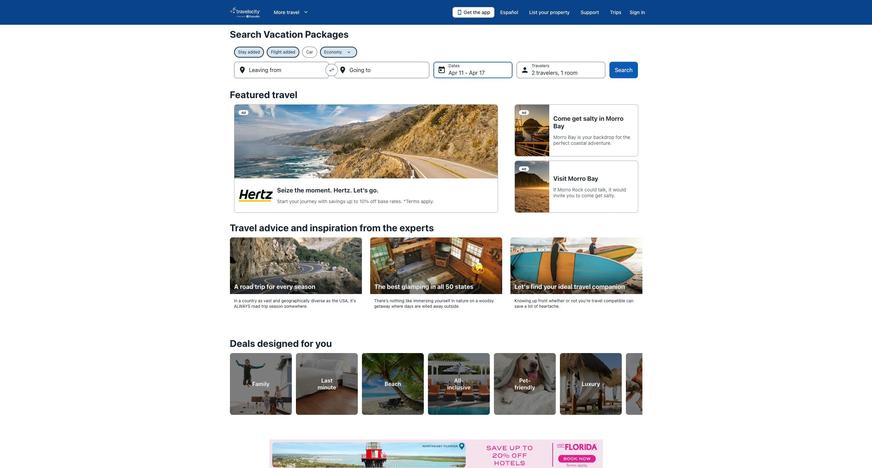 Task type: describe. For each thing, give the bounding box(es) containing it.
download the app button image
[[457, 10, 462, 15]]



Task type: vqa. For each thing, say whether or not it's contained in the screenshot.
Show previous card ICON
no



Task type: locate. For each thing, give the bounding box(es) containing it.
swap origin and destination values image
[[328, 67, 335, 73]]

previous image
[[226, 378, 234, 387]]

next image
[[638, 378, 646, 387]]

travelocity logo image
[[230, 7, 260, 18]]

travel advice and inspiration from the experts region
[[226, 219, 646, 322]]

main content
[[0, 25, 872, 469]]

featured travel region
[[226, 85, 646, 219]]



